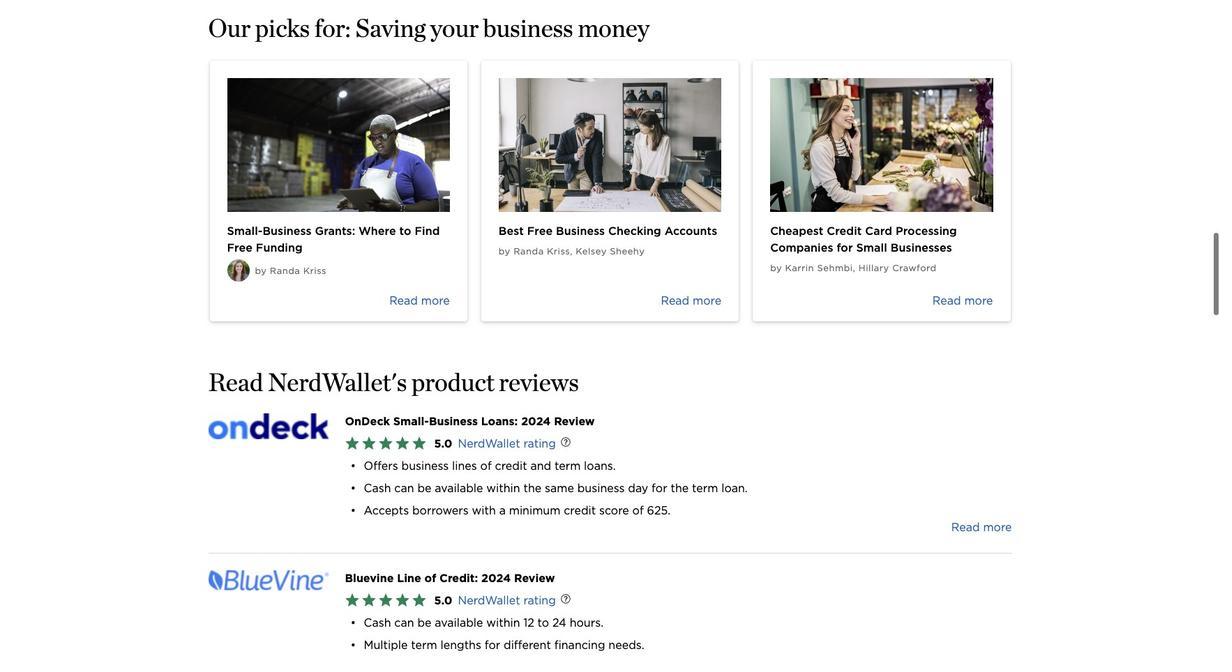 Task type: describe. For each thing, give the bounding box(es) containing it.
for:
[[315, 13, 351, 43]]

loan.
[[722, 482, 748, 495]]

0 horizontal spatial term
[[411, 639, 437, 652]]

1 vertical spatial term
[[692, 482, 719, 495]]

available for 12
[[435, 617, 483, 630]]

nerdwallet rating link for within
[[458, 594, 556, 608]]

checking
[[609, 225, 662, 238]]

, for card
[[854, 263, 856, 273]]

loans:
[[481, 415, 518, 428]]

picks
[[255, 13, 310, 43]]

by karrin sehmbi , hillary crawford
[[771, 263, 937, 273]]

kriss for by randa kriss , kelsey sheehy
[[547, 246, 571, 257]]

0 vertical spatial of
[[481, 460, 492, 473]]

ondeck
[[345, 415, 390, 428]]

loans.
[[584, 460, 616, 473]]

multiple term lengths for different financing needs.
[[364, 639, 645, 652]]

nerdwallet for credit
[[458, 437, 520, 451]]

find
[[415, 225, 440, 238]]

1 horizontal spatial business
[[484, 13, 574, 43]]

offers business lines of credit and term loans.
[[364, 460, 616, 473]]

read more link
[[952, 520, 1013, 537]]

lengths
[[441, 639, 482, 652]]

read for small-business grants: where to find free funding
[[390, 294, 418, 308]]

cash for cash can be available within 12 to 24 hours.
[[364, 617, 391, 630]]

small- inside small-business grants: where to find free funding
[[227, 225, 263, 238]]

nerdwallet rating for credit
[[458, 437, 556, 451]]

minimum
[[509, 504, 561, 518]]

business for ondeck small-business loans: 2024 review
[[429, 415, 478, 428]]

accounts
[[665, 225, 718, 238]]

bluevine line of credit: 2024 review link
[[345, 571, 1013, 588]]

5.0 for lines
[[435, 437, 453, 451]]

cheapest credit card processing companies for small businesses
[[771, 225, 958, 255]]

accepts borrowers with a minimum credit score of 625.
[[364, 504, 671, 518]]

love it image for bluevine
[[345, 593, 429, 610]]

by for best free business checking accounts
[[499, 246, 511, 257]]

to inside small-business grants: where to find free funding
[[400, 225, 412, 238]]

nerdwallet for within
[[458, 594, 520, 608]]

credit:
[[440, 572, 478, 585]]

our
[[208, 13, 251, 43]]

karrin
[[786, 263, 815, 273]]

processing
[[896, 225, 958, 238]]

5.0 for be
[[435, 594, 453, 608]]

cheapest
[[771, 225, 824, 238]]

2024 for credit:
[[482, 572, 511, 585]]

accepts
[[364, 504, 409, 518]]

hours.
[[570, 617, 604, 630]]

cash for cash can be available within the same business day for the term loan.
[[364, 482, 391, 495]]

by randa kriss , kelsey sheehy
[[499, 246, 645, 257]]

2 vertical spatial business
[[578, 482, 625, 495]]

1 horizontal spatial small-
[[394, 415, 429, 428]]

more for best free business checking accounts
[[693, 294, 722, 308]]

how is this rating determined? image for loans.
[[551, 428, 581, 459]]

by for cheapest credit card processing companies for small businesses
[[771, 263, 783, 273]]

nerdwallet rating for within
[[458, 594, 556, 608]]

, for business
[[571, 246, 573, 257]]

grants:
[[315, 225, 355, 238]]

how is this rating determined? image for 24
[[551, 586, 581, 616]]

review for ondeck small-business loans: 2024 review
[[554, 415, 595, 428]]

best free business checking accounts
[[499, 225, 718, 238]]

read more for best free business checking accounts
[[661, 294, 722, 308]]

rating for and
[[524, 437, 556, 451]]

625.
[[648, 504, 671, 518]]

score
[[600, 504, 630, 518]]

randa for by randa kriss , kelsey sheehy
[[514, 246, 544, 257]]

1 horizontal spatial term
[[555, 460, 581, 473]]

24
[[553, 617, 567, 630]]

saving
[[356, 13, 426, 43]]

available for the
[[435, 482, 483, 495]]

by randa kriss
[[255, 266, 327, 276]]

nerdwallet's
[[268, 367, 407, 398]]

a
[[500, 504, 506, 518]]

0 horizontal spatial by
[[255, 266, 267, 276]]

where
[[359, 225, 396, 238]]

read more for cheapest credit card processing companies for small businesses
[[933, 294, 994, 308]]



Task type: vqa. For each thing, say whether or not it's contained in the screenshot.
the leftmost inbox
no



Task type: locate. For each thing, give the bounding box(es) containing it.
2024 inside "ondeck small-business loans: 2024 review" link
[[522, 415, 551, 428]]

2 cash from the top
[[364, 617, 391, 630]]

1 vertical spatial ,
[[854, 263, 856, 273]]

0 horizontal spatial small-
[[227, 225, 263, 238]]

line
[[397, 572, 421, 585]]

2 5.0 from the top
[[435, 594, 453, 608]]

1 horizontal spatial randa
[[514, 246, 544, 257]]

multiple
[[364, 639, 408, 652]]

within up a
[[487, 482, 521, 495]]

free right best
[[528, 225, 553, 238]]

borrowers
[[413, 504, 469, 518]]

more for cheapest credit card processing companies for small businesses
[[965, 294, 994, 308]]

2 vertical spatial for
[[485, 639, 501, 652]]

0 horizontal spatial free
[[227, 241, 253, 255]]

read for best free business checking accounts
[[661, 294, 690, 308]]

and
[[531, 460, 552, 473]]

lines
[[452, 460, 477, 473]]

term
[[555, 460, 581, 473], [692, 482, 719, 495], [411, 639, 437, 652]]

1 vertical spatial love it image
[[345, 593, 429, 610]]

1 horizontal spatial to
[[538, 617, 549, 630]]

be for cash can be available within 12 to 24 hours.
[[418, 617, 432, 630]]

1 be from the top
[[418, 482, 432, 495]]

of right lines on the left
[[481, 460, 492, 473]]

nerdwallet rating link for credit
[[458, 437, 556, 451]]

can
[[395, 482, 414, 495], [395, 617, 414, 630]]

for
[[837, 241, 853, 255], [652, 482, 668, 495], [485, 639, 501, 652]]

credit
[[495, 460, 527, 473], [564, 504, 596, 518]]

business inside small-business grants: where to find free funding
[[263, 225, 312, 238]]

ondeck small-business loans: 2024 review link
[[345, 414, 1013, 430]]

within for the
[[487, 482, 521, 495]]

read nerdwallet's product reviews
[[208, 367, 579, 398]]

read more
[[390, 294, 450, 308], [661, 294, 722, 308], [933, 294, 994, 308], [952, 521, 1013, 534]]

2 within from the top
[[487, 617, 521, 630]]

2 rating from the top
[[524, 594, 556, 608]]

1 horizontal spatial ,
[[854, 263, 856, 273]]

randa for by randa kriss
[[270, 266, 300, 276]]

1 nerdwallet rating from the top
[[458, 437, 556, 451]]

be
[[418, 482, 432, 495], [418, 617, 432, 630]]

rating
[[524, 437, 556, 451], [524, 594, 556, 608]]

1 how is this rating determined? image from the top
[[551, 428, 581, 459]]

1 horizontal spatial by
[[499, 246, 511, 257]]

0 vertical spatial kriss
[[547, 246, 571, 257]]

credit down same
[[564, 504, 596, 518]]

same
[[545, 482, 574, 495]]

for inside cheapest credit card processing companies for small businesses
[[837, 241, 853, 255]]

1 rating from the top
[[524, 437, 556, 451]]

of
[[481, 460, 492, 473], [633, 504, 644, 518], [425, 572, 437, 585]]

within for 12
[[487, 617, 521, 630]]

1 horizontal spatial business
[[429, 415, 478, 428]]

1 vertical spatial small-
[[394, 415, 429, 428]]

review
[[554, 415, 595, 428], [514, 572, 555, 585]]

1 horizontal spatial kriss
[[547, 246, 571, 257]]

2 horizontal spatial by
[[771, 263, 783, 273]]

1 vertical spatial cash
[[364, 617, 391, 630]]

0 horizontal spatial to
[[400, 225, 412, 238]]

1 5.0 from the top
[[435, 437, 453, 451]]

review for bluevine line of credit: 2024 review
[[514, 572, 555, 585]]

be for cash can be available within the same business day for the term loan.
[[418, 482, 432, 495]]

read more for small-business grants: where to find free funding
[[390, 294, 450, 308]]

2 vertical spatial of
[[425, 572, 437, 585]]

cash can be available within 12 to 24 hours.
[[364, 617, 604, 630]]

5.0 up lines on the left
[[435, 437, 453, 451]]

0 horizontal spatial for
[[485, 639, 501, 652]]

1 vertical spatial 5.0
[[435, 594, 453, 608]]

nerdwallet rating up 12
[[458, 594, 556, 608]]

funding
[[256, 241, 303, 255]]

1 vertical spatial of
[[633, 504, 644, 518]]

by left 'karrin'
[[771, 263, 783, 273]]

nerdwallet rating link down the loans:
[[458, 437, 556, 451]]

business up by randa kriss , kelsey sheehy at the top
[[556, 225, 605, 238]]

how is this rating determined? image up 24
[[551, 586, 581, 616]]

rating for 12
[[524, 594, 556, 608]]

to
[[400, 225, 412, 238], [538, 617, 549, 630]]

2 horizontal spatial business
[[556, 225, 605, 238]]

1 within from the top
[[487, 482, 521, 495]]

kriss for by randa kriss
[[303, 266, 327, 276]]

2024 right the credit: on the bottom left of page
[[482, 572, 511, 585]]

kelsey
[[576, 246, 607, 257]]

2 the from the left
[[671, 482, 689, 495]]

by right randa kriss's profile picture
[[255, 266, 267, 276]]

sehmbi
[[818, 263, 854, 273]]

how is this rating determined? image
[[551, 428, 581, 459], [551, 586, 581, 616]]

2024 for loans:
[[522, 415, 551, 428]]

0 vertical spatial rating
[[524, 437, 556, 451]]

for down credit
[[837, 241, 853, 255]]

0 horizontal spatial business
[[402, 460, 449, 473]]

small- up funding
[[227, 225, 263, 238]]

1 available from the top
[[435, 482, 483, 495]]

ondeck small-business loans: 2024 review
[[345, 415, 595, 428]]

more
[[421, 294, 450, 308], [693, 294, 722, 308], [965, 294, 994, 308], [984, 521, 1013, 534]]

2 horizontal spatial for
[[837, 241, 853, 255]]

for down cash can be available within 12 to 24 hours. on the left
[[485, 639, 501, 652]]

small-business grants: where to find free money image
[[227, 78, 450, 212]]

0 horizontal spatial ,
[[571, 246, 573, 257]]

1 vertical spatial for
[[652, 482, 668, 495]]

1 vertical spatial kriss
[[303, 266, 327, 276]]

2024 inside bluevine line of credit: 2024 review link
[[482, 572, 511, 585]]

randa down funding
[[270, 266, 300, 276]]

best
[[499, 225, 524, 238]]

0 vertical spatial ,
[[571, 246, 573, 257]]

5.0 down 'bluevine line of credit: 2024 review'
[[435, 594, 453, 608]]

free inside small-business grants: where to find free funding
[[227, 241, 253, 255]]

2 vertical spatial term
[[411, 639, 437, 652]]

within up multiple term lengths for different financing needs.
[[487, 617, 521, 630]]

love it image up the offers
[[345, 436, 429, 453]]

your
[[431, 13, 479, 43]]

0 vertical spatial to
[[400, 225, 412, 238]]

1 can from the top
[[395, 482, 414, 495]]

free up randa kriss's profile picture
[[227, 241, 253, 255]]

2024 right the loans:
[[522, 415, 551, 428]]

needs.
[[609, 639, 645, 652]]

1 vertical spatial nerdwallet rating link
[[458, 594, 556, 608]]

nerdwallet rating
[[458, 437, 556, 451], [458, 594, 556, 608]]

free
[[528, 225, 553, 238], [227, 241, 253, 255]]

0 vertical spatial nerdwallet
[[458, 437, 520, 451]]

0 horizontal spatial kriss
[[303, 266, 327, 276]]

with
[[472, 504, 496, 518]]

1 the from the left
[[524, 482, 542, 495]]

0 vertical spatial small-
[[227, 225, 263, 238]]

1 horizontal spatial 2024
[[522, 415, 551, 428]]

available down lines on the left
[[435, 482, 483, 495]]

0 vertical spatial be
[[418, 482, 432, 495]]

available up lengths
[[435, 617, 483, 630]]

cash can be available within the same business day for the term loan.
[[364, 482, 748, 495]]

1 nerdwallet from the top
[[458, 437, 520, 451]]

product
[[412, 367, 495, 398]]

0 vertical spatial within
[[487, 482, 521, 495]]

0 horizontal spatial business
[[263, 225, 312, 238]]

our picks for: saving your business money
[[208, 13, 650, 43]]

small
[[857, 241, 888, 255]]

nerdwallet rating link up 12
[[458, 594, 556, 608]]

small- down read nerdwallet's product reviews
[[394, 415, 429, 428]]

0 vertical spatial nerdwallet rating
[[458, 437, 556, 451]]

term left lengths
[[411, 639, 437, 652]]

0 vertical spatial 2024
[[522, 415, 551, 428]]

0 horizontal spatial 2024
[[482, 572, 511, 585]]

0 vertical spatial free
[[528, 225, 553, 238]]

within
[[487, 482, 521, 495], [487, 617, 521, 630]]

1 cash from the top
[[364, 482, 391, 495]]

review inside bluevine line of credit: 2024 review link
[[514, 572, 555, 585]]

review inside "ondeck small-business loans: 2024 review" link
[[554, 415, 595, 428]]

2 love it image from the top
[[345, 593, 429, 610]]

the up the minimum at the left bottom of the page
[[524, 482, 542, 495]]

rating up 12
[[524, 594, 556, 608]]

read for cheapest credit card processing companies for small businesses
[[933, 294, 962, 308]]

1 vertical spatial rating
[[524, 594, 556, 608]]

by down best
[[499, 246, 511, 257]]

1 vertical spatial nerdwallet rating
[[458, 594, 556, 608]]

of left 625.
[[633, 504, 644, 518]]

love it image for ondeck
[[345, 436, 429, 453]]

1 horizontal spatial for
[[652, 482, 668, 495]]

1 vertical spatial randa
[[270, 266, 300, 276]]

nerdwallet rating down the loans:
[[458, 437, 556, 451]]

2 horizontal spatial business
[[578, 482, 625, 495]]

term left loan.
[[692, 482, 719, 495]]

1 vertical spatial within
[[487, 617, 521, 630]]

review up 12
[[514, 572, 555, 585]]

0 horizontal spatial randa
[[270, 266, 300, 276]]

by
[[499, 246, 511, 257], [771, 263, 783, 273], [255, 266, 267, 276]]

2 nerdwallet from the top
[[458, 594, 520, 608]]

hillary
[[859, 263, 890, 273]]

companies
[[771, 241, 834, 255]]

2 available from the top
[[435, 617, 483, 630]]

5.0
[[435, 437, 453, 451], [435, 594, 453, 608]]

sheehy
[[610, 246, 645, 257]]

1 vertical spatial nerdwallet
[[458, 594, 520, 608]]

can for cash can be available within 12 to 24 hours.
[[395, 617, 414, 630]]

small-
[[227, 225, 263, 238], [394, 415, 429, 428]]

business
[[263, 225, 312, 238], [556, 225, 605, 238], [429, 415, 478, 428]]

available
[[435, 482, 483, 495], [435, 617, 483, 630]]

1 vertical spatial to
[[538, 617, 549, 630]]

kriss down small-business grants: where to find free funding
[[303, 266, 327, 276]]

more for small-business grants: where to find free funding
[[421, 294, 450, 308]]

love it image
[[345, 436, 429, 453], [345, 593, 429, 610]]

business up funding
[[263, 225, 312, 238]]

can up 'multiple'
[[395, 617, 414, 630]]

2 horizontal spatial term
[[692, 482, 719, 495]]

1 vertical spatial how is this rating determined? image
[[551, 586, 581, 616]]

bluevine line of credit: 2024 review
[[345, 572, 555, 585]]

2 be from the top
[[418, 617, 432, 630]]

business
[[484, 13, 574, 43], [402, 460, 449, 473], [578, 482, 625, 495]]

2 how is this rating determined? image from the top
[[551, 586, 581, 616]]

business down product
[[429, 415, 478, 428]]

12
[[524, 617, 535, 630]]

read
[[390, 294, 418, 308], [661, 294, 690, 308], [933, 294, 962, 308], [208, 367, 263, 398], [952, 521, 980, 534]]

nerdwallet up cash can be available within 12 to 24 hours. on the left
[[458, 594, 520, 608]]

0 vertical spatial review
[[554, 415, 595, 428]]

business for best free business checking accounts
[[556, 225, 605, 238]]

1 nerdwallet rating link from the top
[[458, 437, 556, 451]]

bluevine
[[345, 572, 394, 585]]

, left the hillary
[[854, 263, 856, 273]]

nerdwallet up 'offers business lines of credit and term loans.'
[[458, 437, 520, 451]]

0 vertical spatial term
[[555, 460, 581, 473]]

rating up and
[[524, 437, 556, 451]]

1 horizontal spatial the
[[671, 482, 689, 495]]

1 vertical spatial business
[[402, 460, 449, 473]]

1 vertical spatial be
[[418, 617, 432, 630]]

be down line
[[418, 617, 432, 630]]

2 horizontal spatial of
[[633, 504, 644, 518]]

2 nerdwallet rating from the top
[[458, 594, 556, 608]]

kriss left kelsey
[[547, 246, 571, 257]]

0 horizontal spatial of
[[425, 572, 437, 585]]

nerdwallet rating link
[[458, 437, 556, 451], [458, 594, 556, 608]]

1 vertical spatial review
[[514, 572, 555, 585]]

the
[[524, 482, 542, 495], [671, 482, 689, 495]]

0 vertical spatial available
[[435, 482, 483, 495]]

1 horizontal spatial free
[[528, 225, 553, 238]]

randa down best
[[514, 246, 544, 257]]

randa
[[514, 246, 544, 257], [270, 266, 300, 276]]

0 vertical spatial business
[[484, 13, 574, 43]]

0 vertical spatial nerdwallet rating link
[[458, 437, 556, 451]]

reviews
[[499, 367, 579, 398]]

to left find
[[400, 225, 412, 238]]

0 vertical spatial randa
[[514, 246, 544, 257]]

1 vertical spatial available
[[435, 617, 483, 630]]

financing
[[555, 639, 606, 652]]

0 vertical spatial 5.0
[[435, 437, 453, 451]]

small-business grants: where to find free funding
[[227, 225, 440, 255]]

0 horizontal spatial the
[[524, 482, 542, 495]]

can up accepts
[[395, 482, 414, 495]]

0 vertical spatial love it image
[[345, 436, 429, 453]]

be up borrowers
[[418, 482, 432, 495]]

0 vertical spatial can
[[395, 482, 414, 495]]

1 vertical spatial credit
[[564, 504, 596, 518]]

card
[[866, 225, 893, 238]]

1 vertical spatial can
[[395, 617, 414, 630]]

0 vertical spatial credit
[[495, 460, 527, 473]]

of right line
[[425, 572, 437, 585]]

cash
[[364, 482, 391, 495], [364, 617, 391, 630]]

1 horizontal spatial of
[[481, 460, 492, 473]]

2 can from the top
[[395, 617, 414, 630]]

to right 12
[[538, 617, 549, 630]]

credit left and
[[495, 460, 527, 473]]

businesses
[[891, 241, 953, 255]]

2024
[[522, 415, 551, 428], [482, 572, 511, 585]]

1 horizontal spatial credit
[[564, 504, 596, 518]]

offers
[[364, 460, 398, 473]]

for right day at the bottom right of page
[[652, 482, 668, 495]]

,
[[571, 246, 573, 257], [854, 263, 856, 273]]

1 vertical spatial 2024
[[482, 572, 511, 585]]

, left kelsey
[[571, 246, 573, 257]]

crawford
[[893, 263, 937, 273]]

cash down the offers
[[364, 482, 391, 495]]

money
[[578, 13, 650, 43]]

love it image down bluevine
[[345, 593, 429, 610]]

the right day at the bottom right of page
[[671, 482, 689, 495]]

0 vertical spatial for
[[837, 241, 853, 255]]

day
[[628, 482, 649, 495]]

0 horizontal spatial credit
[[495, 460, 527, 473]]

0 vertical spatial how is this rating determined? image
[[551, 428, 581, 459]]

randa kriss's profile picture image
[[227, 259, 250, 282]]

term up same
[[555, 460, 581, 473]]

can for cash can be available within the same business day for the term loan.
[[395, 482, 414, 495]]

2 nerdwallet rating link from the top
[[458, 594, 556, 608]]

review up loans.
[[554, 415, 595, 428]]

different
[[504, 639, 551, 652]]

credit
[[827, 225, 862, 238]]

1 love it image from the top
[[345, 436, 429, 453]]

0 vertical spatial cash
[[364, 482, 391, 495]]

how is this rating determined? image up and
[[551, 428, 581, 459]]

1 vertical spatial free
[[227, 241, 253, 255]]

nerdwallet
[[458, 437, 520, 451], [458, 594, 520, 608]]

cash up 'multiple'
[[364, 617, 391, 630]]



